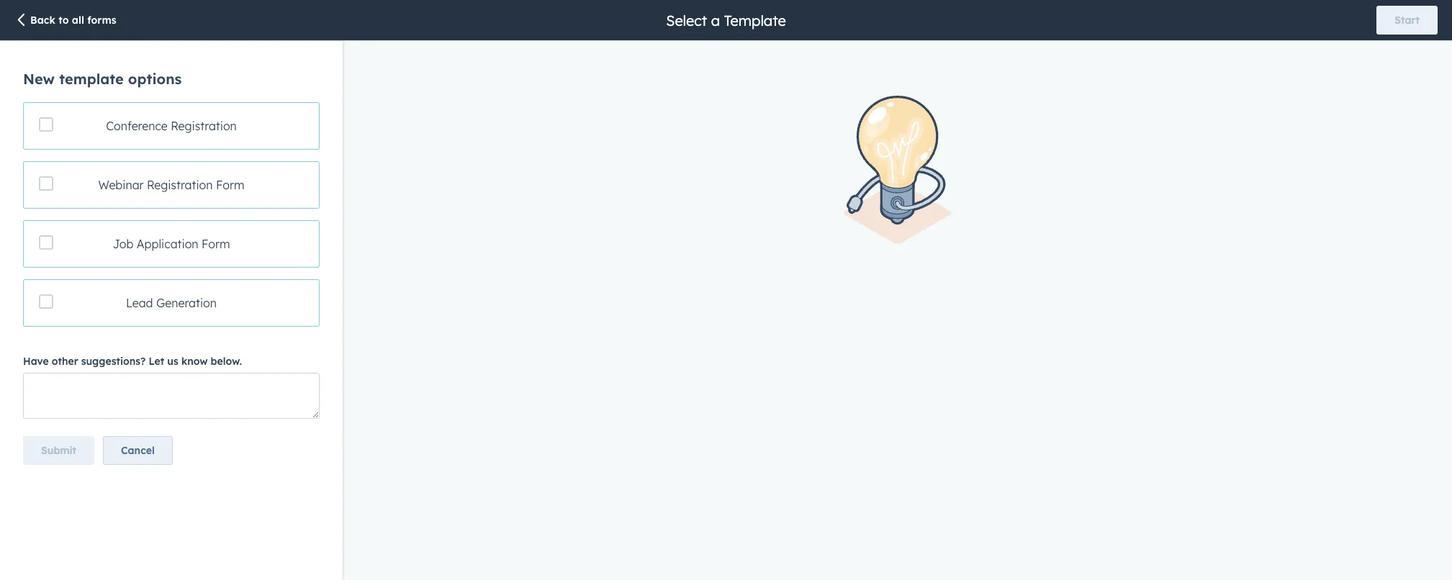 Task type: describe. For each thing, give the bounding box(es) containing it.
start button
[[1377, 6, 1438, 35]]

conference registration
[[106, 119, 237, 133]]

registration for conference
[[171, 119, 237, 133]]

us
[[167, 355, 178, 368]]

job
[[113, 237, 134, 251]]

cancel
[[121, 444, 155, 457]]

submit button
[[23, 436, 94, 465]]

new
[[23, 70, 55, 88]]

cancel button
[[103, 436, 173, 465]]

page section element
[[0, 0, 1453, 40]]

lead
[[126, 296, 153, 310]]

start
[[1395, 14, 1420, 27]]

suggestions?
[[81, 355, 146, 368]]

other
[[52, 355, 78, 368]]

have other suggestions? let us know below.
[[23, 355, 242, 368]]

options
[[128, 70, 182, 88]]

select
[[666, 11, 707, 29]]

generation
[[156, 296, 217, 310]]

lead generation
[[126, 296, 217, 310]]

form for job application form
[[202, 237, 230, 251]]

form for webinar registration form
[[216, 178, 245, 192]]



Task type: locate. For each thing, give the bounding box(es) containing it.
job application form
[[113, 237, 230, 251]]

conference
[[106, 119, 168, 133]]

to
[[58, 14, 69, 27]]

Conference Registration checkbox
[[23, 102, 320, 150]]

submit
[[41, 444, 76, 457]]

template
[[59, 70, 124, 88]]

webinar
[[98, 178, 144, 192]]

new template options
[[23, 70, 182, 88]]

webinar registration form
[[98, 178, 245, 192]]

0 vertical spatial form
[[216, 178, 245, 192]]

registration
[[171, 119, 237, 133], [147, 178, 213, 192]]

registration for webinar
[[147, 178, 213, 192]]

new template options element
[[23, 102, 320, 327]]

back to all forms link
[[14, 12, 116, 29]]

back to all forms
[[30, 14, 116, 27]]

1 vertical spatial registration
[[147, 178, 213, 192]]

a
[[711, 11, 720, 29]]

have
[[23, 355, 49, 368]]

application
[[137, 237, 199, 251]]

form
[[216, 178, 245, 192], [202, 237, 230, 251]]

know
[[181, 355, 208, 368]]

template
[[724, 11, 786, 29]]

select a template
[[666, 11, 786, 29]]

Lead Generation checkbox
[[23, 279, 320, 327]]

below.
[[211, 355, 242, 368]]

registration right 'conference'
[[171, 119, 237, 133]]

1 vertical spatial form
[[202, 237, 230, 251]]

all
[[72, 14, 84, 27]]

back
[[30, 14, 55, 27]]

registration right webinar
[[147, 178, 213, 192]]

Webinar Registration Form checkbox
[[23, 161, 320, 209]]

forms
[[87, 14, 116, 27]]

let
[[149, 355, 164, 368]]

Job Application Form checkbox
[[23, 220, 320, 268]]

0 vertical spatial registration
[[171, 119, 237, 133]]

Have other suggestions? Let us know below. text field
[[23, 373, 320, 419]]



Task type: vqa. For each thing, say whether or not it's contained in the screenshot.
the other
yes



